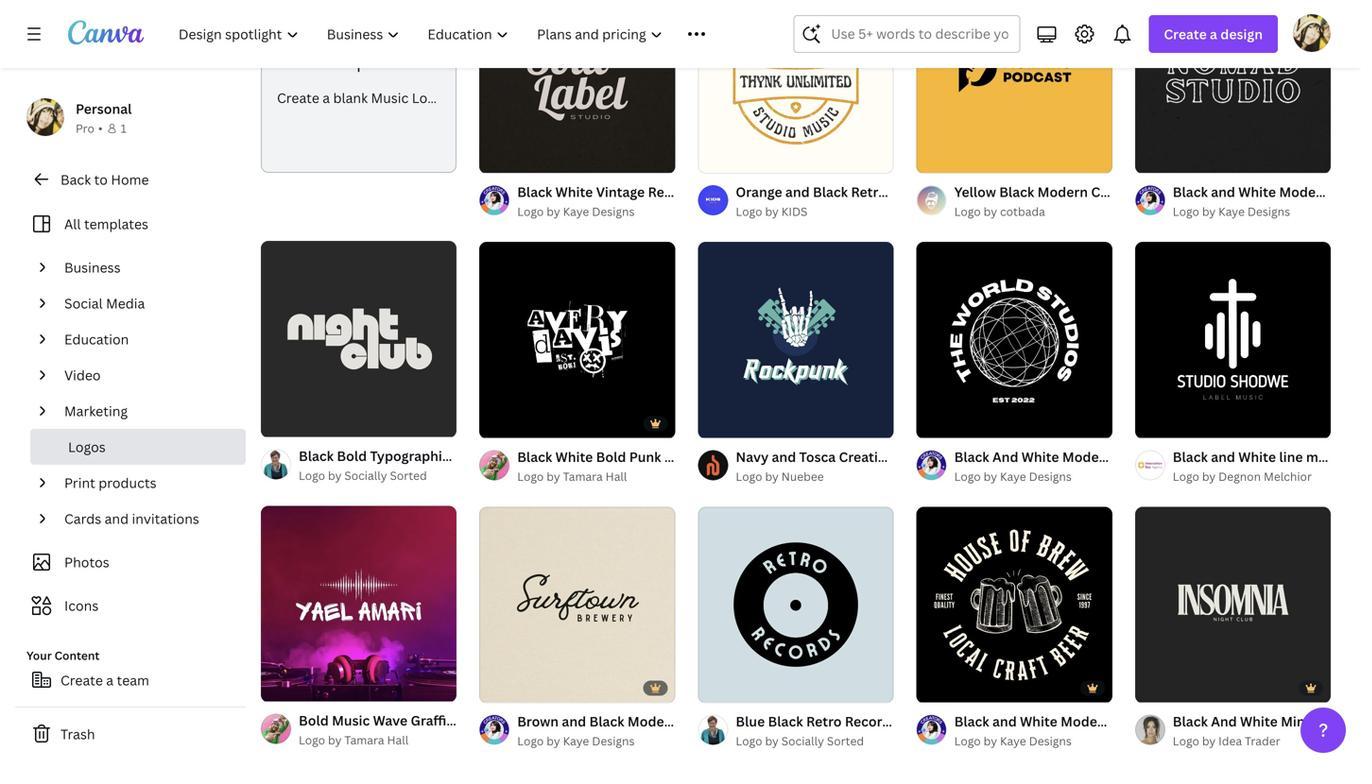Task type: vqa. For each thing, say whether or not it's contained in the screenshot.
Your Company Your Company Your Tagline
no



Task type: locate. For each thing, give the bounding box(es) containing it.
1 vertical spatial create
[[277, 89, 320, 107]]

a left design
[[1210, 25, 1218, 43]]

and right cards
[[105, 510, 129, 528]]

music inside navy and tosca creative rockpunk music logo logo by nuebee
[[963, 448, 1001, 466]]

blue black retro records music store logo link
[[736, 712, 1011, 732]]

black and white modern vintage retro studio logo image
[[1135, 0, 1331, 173]]

1 horizontal spatial logo by tamara hall link
[[517, 468, 676, 486]]

retro left the records
[[807, 713, 842, 731]]

1 vertical spatial socially
[[782, 734, 825, 749]]

black white bold punk grunge name band logo logo by tamara hall
[[517, 448, 824, 485]]

white
[[556, 183, 593, 201], [556, 448, 593, 466]]

logo by kids
[[736, 204, 808, 220]]

yellow black modern chat mic podcast logo image
[[917, 0, 1113, 173]]

Search search field
[[832, 16, 1008, 52]]

2 horizontal spatial a
[[1210, 25, 1218, 43]]

1 white from the top
[[556, 183, 593, 201]]

by inside black white vintage retro studio brand logo logo by kaye designs
[[547, 204, 560, 220]]

media
[[106, 295, 145, 313]]

1 vertical spatial a
[[323, 89, 330, 107]]

0 vertical spatial create
[[1164, 25, 1207, 43]]

0 vertical spatial hall
[[606, 469, 627, 485]]

marketing link
[[57, 393, 235, 429]]

logo by tamara hall link down wave
[[299, 732, 457, 750]]

create a team button
[[15, 662, 246, 700]]

a inside 'element'
[[323, 89, 330, 107]]

stephanie aranda image
[[1294, 14, 1331, 52]]

socially
[[345, 468, 387, 484], [782, 734, 825, 749]]

1 horizontal spatial bold
[[596, 448, 626, 466]]

logo by kaye designs
[[1173, 204, 1291, 220], [955, 469, 1072, 485], [517, 734, 635, 750], [955, 734, 1072, 750]]

social media
[[64, 295, 145, 313]]

logos
[[68, 438, 106, 456]]

1 horizontal spatial a
[[323, 89, 330, 107]]

modern
[[1038, 183, 1088, 201]]

0 vertical spatial and
[[772, 448, 796, 466]]

white left punk
[[556, 448, 593, 466]]

create for create a design
[[1164, 25, 1207, 43]]

content
[[54, 648, 100, 664]]

hall down bold music wave graffiti dj logo link at the bottom left
[[387, 733, 409, 749]]

idea
[[1219, 734, 1243, 750]]

logo by tamara hall link
[[517, 468, 676, 486], [299, 732, 457, 750]]

1 vertical spatial retro
[[807, 713, 842, 731]]

1 horizontal spatial sorted
[[827, 734, 864, 749]]

1 horizontal spatial hall
[[606, 469, 627, 485]]

None search field
[[794, 15, 1021, 53]]

retro left studio
[[648, 183, 684, 201]]

creative
[[839, 448, 893, 466]]

black inside black white vintage retro studio brand logo logo by kaye designs
[[517, 183, 553, 201]]

all templates
[[64, 215, 148, 233]]

create
[[1164, 25, 1207, 43], [277, 89, 320, 107], [61, 672, 103, 690]]

melchior
[[1264, 469, 1312, 485]]

1 vertical spatial logo by tamara hall link
[[299, 732, 457, 750]]

logo by tamara hall link for bold
[[517, 468, 676, 486]]

kaye inside black white vintage retro studio brand logo logo by kaye designs
[[563, 204, 589, 220]]

create left the blank
[[277, 89, 320, 107]]

white left vintage
[[556, 183, 593, 201]]

2 vertical spatial a
[[106, 672, 114, 690]]

icons
[[64, 597, 99, 615]]

1 horizontal spatial socially
[[782, 734, 825, 749]]

music right the blank
[[371, 89, 409, 107]]

trash
[[61, 726, 95, 744]]

bold left wave
[[299, 712, 329, 730]]

logo by cotbada link
[[955, 203, 1113, 221]]

design
[[1221, 25, 1263, 43]]

wave
[[373, 712, 408, 730]]

bold left punk
[[596, 448, 626, 466]]

1 vertical spatial and
[[105, 510, 129, 528]]

white inside black white vintage retro studio brand logo logo by kaye designs
[[556, 183, 593, 201]]

0 horizontal spatial logo by tamara hall link
[[299, 732, 457, 750]]

music right rockpunk
[[963, 448, 1001, 466]]

retro inside black white vintage retro studio brand logo logo by kaye designs
[[648, 183, 684, 201]]

logo by kaye designs link
[[517, 203, 676, 221], [1173, 203, 1331, 221], [955, 468, 1113, 486], [517, 732, 676, 751], [955, 732, 1113, 751]]

1 vertical spatial white
[[556, 448, 593, 466]]

kaye for brown and black modern vintage brewery bar brand logo
[[563, 734, 589, 750]]

retro
[[648, 183, 684, 201], [807, 713, 842, 731]]

black bold typographic retro night club restaurant bar logo image
[[261, 241, 457, 437]]

your
[[26, 648, 52, 664]]

by inside black white bold punk grunge name band logo logo by tamara hall
[[547, 469, 560, 485]]

orange and black retro vintage studio music logo image
[[698, 0, 894, 173]]

music
[[371, 89, 409, 107], [963, 448, 1001, 466], [332, 712, 370, 730], [901, 713, 939, 731]]

logo by kaye designs link for "black and white modern vintage retro beer bar badge logo"
[[955, 732, 1113, 751]]

logo by kaye designs for black and white modern vintage retro brand logo
[[955, 469, 1072, 485]]

by
[[765, 204, 779, 220], [547, 204, 560, 220], [984, 204, 998, 220], [1203, 204, 1216, 220], [328, 468, 342, 484], [765, 469, 779, 485], [547, 469, 560, 485], [984, 469, 998, 485], [1203, 469, 1216, 485], [328, 733, 342, 749], [765, 734, 779, 749], [547, 734, 560, 750], [984, 734, 998, 750], [1203, 734, 1216, 750]]

bold
[[596, 448, 626, 466], [299, 712, 329, 730]]

white inside black white bold punk grunge name band logo logo by tamara hall
[[556, 448, 593, 466]]

a inside button
[[106, 672, 114, 690]]

0 vertical spatial retro
[[648, 183, 684, 201]]

0 horizontal spatial hall
[[387, 733, 409, 749]]

blue black retro records music store logo logo by socially sorted
[[736, 713, 1011, 749]]

create left design
[[1164, 25, 1207, 43]]

1 vertical spatial logo by socially sorted link
[[736, 732, 894, 751]]

create inside dropdown button
[[1164, 25, 1207, 43]]

2 white from the top
[[556, 448, 593, 466]]

0 vertical spatial logo by tamara hall link
[[517, 468, 676, 486]]

1 vertical spatial sorted
[[827, 734, 864, 749]]

business link
[[57, 250, 235, 286]]

0 horizontal spatial a
[[106, 672, 114, 690]]

trash link
[[15, 716, 246, 754]]

0 vertical spatial logo by socially sorted link
[[299, 467, 457, 485]]

0 vertical spatial socially
[[345, 468, 387, 484]]

print products link
[[57, 465, 235, 501]]

0 horizontal spatial retro
[[648, 183, 684, 201]]

music left wave
[[332, 712, 370, 730]]

1 vertical spatial bold
[[299, 712, 329, 730]]

0 horizontal spatial tamara
[[345, 733, 384, 749]]

0 vertical spatial white
[[556, 183, 593, 201]]

0 horizontal spatial create
[[61, 672, 103, 690]]

1 horizontal spatial create
[[277, 89, 320, 107]]

logo
[[412, 89, 443, 107], [775, 183, 806, 201], [1207, 183, 1238, 201], [736, 204, 763, 220], [517, 204, 544, 220], [955, 204, 981, 220], [1173, 204, 1200, 220], [1004, 448, 1036, 466], [792, 448, 824, 466], [299, 468, 325, 484], [736, 469, 763, 485], [517, 469, 544, 485], [955, 469, 981, 485], [1173, 469, 1200, 485], [480, 712, 511, 730], [980, 713, 1011, 731], [299, 733, 325, 749], [736, 734, 763, 749], [517, 734, 544, 750], [955, 734, 981, 750], [1173, 734, 1200, 750]]

punk
[[630, 448, 662, 466]]

create down content
[[61, 672, 103, 690]]

designs
[[592, 204, 635, 220], [1248, 204, 1291, 220], [1029, 469, 1072, 485], [592, 734, 635, 750], [1029, 734, 1072, 750]]

tamara down wave
[[345, 733, 384, 749]]

rockpunk
[[897, 448, 960, 466]]

records
[[845, 713, 898, 731]]

music left store on the right of page
[[901, 713, 939, 731]]

navy
[[736, 448, 769, 466]]

cards
[[64, 510, 101, 528]]

0 vertical spatial tamara
[[563, 469, 603, 485]]

designs for black and white modern vintage retro brand logo
[[1029, 469, 1072, 485]]

0 horizontal spatial socially
[[345, 468, 387, 484]]

black white vintage retro studio brand logo link
[[517, 182, 806, 203]]

create a blank music logo link
[[261, 0, 457, 173]]

tamara down black white bold punk grunge name band logo link
[[563, 469, 603, 485]]

1 horizontal spatial retro
[[807, 713, 842, 731]]

and for navy
[[772, 448, 796, 466]]

cotbada
[[1000, 204, 1046, 220]]

1 horizontal spatial tamara
[[563, 469, 603, 485]]

logo by tamara hall link down punk
[[517, 468, 676, 486]]

a left team
[[106, 672, 114, 690]]

a inside dropdown button
[[1210, 25, 1218, 43]]

create inside button
[[61, 672, 103, 690]]

0 horizontal spatial bold
[[299, 712, 329, 730]]

and up nuebee
[[772, 448, 796, 466]]

blue black retro records music store logo image
[[698, 507, 894, 703]]

2 vertical spatial create
[[61, 672, 103, 690]]

kaye
[[563, 204, 589, 220], [1219, 204, 1245, 220], [1000, 469, 1027, 485], [563, 734, 589, 750], [1000, 734, 1027, 750]]

0 horizontal spatial logo by socially sorted link
[[299, 467, 457, 485]]

cards and invitations
[[64, 510, 199, 528]]

a
[[1210, 25, 1218, 43], [323, 89, 330, 107], [106, 672, 114, 690]]

sorted inside blue black retro records music store logo logo by socially sorted
[[827, 734, 864, 749]]

0 horizontal spatial sorted
[[390, 468, 427, 484]]

0 vertical spatial sorted
[[390, 468, 427, 484]]

1 horizontal spatial and
[[772, 448, 796, 466]]

hall down black white bold punk grunge name band logo link
[[606, 469, 627, 485]]

vintage
[[596, 183, 645, 201]]

and inside navy and tosca creative rockpunk music logo logo by nuebee
[[772, 448, 796, 466]]

nuebee
[[782, 469, 824, 485]]

a for team
[[106, 672, 114, 690]]

black inside yellow black modern chat mic podcast logo logo by cotbada
[[1000, 183, 1035, 201]]

by inside navy and tosca creative rockpunk music logo logo by nuebee
[[765, 469, 779, 485]]

top level navigation element
[[166, 15, 748, 53], [166, 15, 748, 53]]

hall
[[606, 469, 627, 485], [387, 733, 409, 749]]

hall inside bold music wave graffiti dj logo logo by tamara hall
[[387, 733, 409, 749]]

a left the blank
[[323, 89, 330, 107]]

by inside yellow black modern chat mic podcast logo logo by cotbada
[[984, 204, 998, 220]]

0 horizontal spatial and
[[105, 510, 129, 528]]

0 vertical spatial a
[[1210, 25, 1218, 43]]

1 vertical spatial hall
[[387, 733, 409, 749]]

create a design
[[1164, 25, 1263, 43]]

create inside 'element'
[[277, 89, 320, 107]]

create for create a team
[[61, 672, 103, 690]]

black
[[517, 183, 553, 201], [1000, 183, 1035, 201], [517, 448, 553, 466], [768, 713, 803, 731]]

1
[[121, 121, 127, 136]]

education link
[[57, 322, 235, 357]]

a for design
[[1210, 25, 1218, 43]]

1 vertical spatial tamara
[[345, 733, 384, 749]]

graffiti
[[411, 712, 456, 730]]

music inside 'element'
[[371, 89, 409, 107]]

2 horizontal spatial create
[[1164, 25, 1207, 43]]

0 vertical spatial bold
[[596, 448, 626, 466]]



Task type: describe. For each thing, give the bounding box(es) containing it.
mic
[[1125, 183, 1148, 201]]

create a design button
[[1149, 15, 1278, 53]]

bold music wave graffiti dj logo link
[[299, 711, 511, 732]]

navy and tosca creative rockpunk music logo image
[[698, 242, 894, 438]]

white for vintage
[[556, 183, 593, 201]]

designs for "black and white modern vintage retro beer bar badge logo"
[[1029, 734, 1072, 750]]

logo by degnon melchior link
[[1173, 468, 1331, 486]]

sorted inside logo by socially sorted 'link'
[[390, 468, 427, 484]]

yellow black modern chat mic podcast logo logo by cotbada
[[955, 183, 1238, 220]]

brown and black modern vintage brewery bar brand logo image
[[480, 507, 676, 703]]

pro •
[[76, 121, 103, 136]]

black and white minimalist aesthetic vintage typography insomnia night club logo image
[[1135, 507, 1331, 703]]

a for blank
[[323, 89, 330, 107]]

music inside blue black retro records music store logo logo by socially sorted
[[901, 713, 939, 731]]

photos link
[[26, 545, 235, 581]]

all templates link
[[26, 206, 235, 242]]

create a blank music logo
[[277, 89, 443, 107]]

photos
[[64, 554, 109, 572]]

to
[[94, 171, 108, 189]]

1 horizontal spatial logo by socially sorted link
[[736, 732, 894, 751]]

yellow black modern chat mic podcast logo link
[[955, 182, 1238, 203]]

grunge
[[665, 448, 712, 466]]

and for cards
[[105, 510, 129, 528]]

print
[[64, 474, 95, 492]]

logo by kaye designs link for black and white modern vintage retro brand logo
[[955, 468, 1113, 486]]

bold inside bold music wave graffiti dj logo logo by tamara hall
[[299, 712, 329, 730]]

designs inside black white vintage retro studio brand logo logo by kaye designs
[[592, 204, 635, 220]]

home
[[111, 171, 149, 189]]

store
[[942, 713, 977, 731]]

designs for brown and black modern vintage brewery bar brand logo
[[592, 734, 635, 750]]

black white vintage retro studio brand logo logo by kaye designs
[[517, 183, 806, 220]]

studio
[[687, 183, 729, 201]]

logo by kaye designs link for brown and black modern vintage brewery bar brand logo
[[517, 732, 676, 751]]

education
[[64, 330, 129, 348]]

white for bold
[[556, 448, 593, 466]]

all
[[64, 215, 81, 233]]

black white vintage retro studio brand logo image
[[480, 0, 676, 173]]

band
[[756, 448, 789, 466]]

logo by nuebee link
[[736, 468, 894, 486]]

tamara inside bold music wave graffiti dj logo logo by tamara hall
[[345, 733, 384, 749]]

brand
[[732, 183, 771, 201]]

products
[[99, 474, 157, 492]]

team
[[117, 672, 149, 690]]

black white bold punk grunge name band logo image
[[480, 242, 676, 438]]

social media link
[[57, 286, 235, 322]]

tosca
[[800, 448, 836, 466]]

logo by idea trader
[[1173, 734, 1281, 750]]

black inside blue black retro records music store logo logo by socially sorted
[[768, 713, 803, 731]]

tamara inside black white bold punk grunge name band logo logo by tamara hall
[[563, 469, 603, 485]]

blue
[[736, 713, 765, 731]]

print products
[[64, 474, 157, 492]]

navy and tosca creative rockpunk music logo link
[[736, 447, 1036, 468]]

black and white modern vintage retro brand logo image
[[917, 242, 1113, 438]]

back to home
[[61, 171, 149, 189]]

video link
[[57, 357, 235, 393]]

logo by kaye designs for "black and white modern vintage retro beer bar badge logo"
[[955, 734, 1072, 750]]

business
[[64, 259, 121, 277]]

chat
[[1092, 183, 1122, 201]]

kaye for black and white modern vintage retro brand logo
[[1000, 469, 1027, 485]]

by inside blue black retro records music store logo logo by socially sorted
[[765, 734, 779, 749]]

templates
[[84, 215, 148, 233]]

back to home link
[[15, 161, 246, 199]]

yellow
[[955, 183, 997, 201]]

personal
[[76, 100, 132, 118]]

black inside black white bold punk grunge name band logo logo by tamara hall
[[517, 448, 553, 466]]

blank
[[333, 89, 368, 107]]

by inside bold music wave graffiti dj logo logo by tamara hall
[[328, 733, 342, 749]]

logo by idea trader link
[[1173, 732, 1331, 751]]

marketing
[[64, 402, 128, 420]]

hall inside black white bold punk grunge name band logo logo by tamara hall
[[606, 469, 627, 485]]

cards and invitations link
[[57, 501, 235, 537]]

icons link
[[26, 588, 235, 624]]

retro inside blue black retro records music store logo logo by socially sorted
[[807, 713, 842, 731]]

logo by degnon melchior
[[1173, 469, 1312, 485]]

logo inside 'element'
[[412, 89, 443, 107]]

back
[[61, 171, 91, 189]]

create a team
[[61, 672, 149, 690]]

logo by kids link
[[736, 203, 894, 221]]

logo by socially sorted
[[299, 468, 427, 484]]

video
[[64, 366, 101, 384]]

kaye for "black and white modern vintage retro beer bar badge logo"
[[1000, 734, 1027, 750]]

bold music wave graffiti dj logo logo by tamara hall
[[299, 712, 511, 749]]

navy and tosca creative rockpunk music logo logo by nuebee
[[736, 448, 1036, 485]]

pro
[[76, 121, 94, 136]]

socially inside blue black retro records music store logo logo by socially sorted
[[782, 734, 825, 749]]

black and white modern vintage retro beer bar badge logo image
[[917, 507, 1113, 703]]

create a blank music logo element
[[261, 0, 457, 173]]

degnon
[[1219, 469, 1261, 485]]

podcast
[[1152, 183, 1204, 201]]

invitations
[[132, 510, 199, 528]]

music inside bold music wave graffiti dj logo logo by tamara hall
[[332, 712, 370, 730]]

bold inside black white bold punk grunge name band logo logo by tamara hall
[[596, 448, 626, 466]]

social
[[64, 295, 103, 313]]

create for create a blank music logo
[[277, 89, 320, 107]]

•
[[98, 121, 103, 136]]

trader
[[1245, 734, 1281, 750]]

black white bold punk grunge name band logo link
[[517, 447, 824, 468]]

dj
[[459, 712, 476, 730]]

your content
[[26, 648, 100, 664]]

bold music wave graffiti dj logo image
[[261, 506, 457, 702]]

logo by tamara hall link for wave
[[299, 732, 457, 750]]

black and white line minimalist gospel wave music label studio logo image
[[1135, 242, 1331, 438]]

logo by kaye designs for brown and black modern vintage brewery bar brand logo
[[517, 734, 635, 750]]

kids
[[782, 204, 808, 220]]



